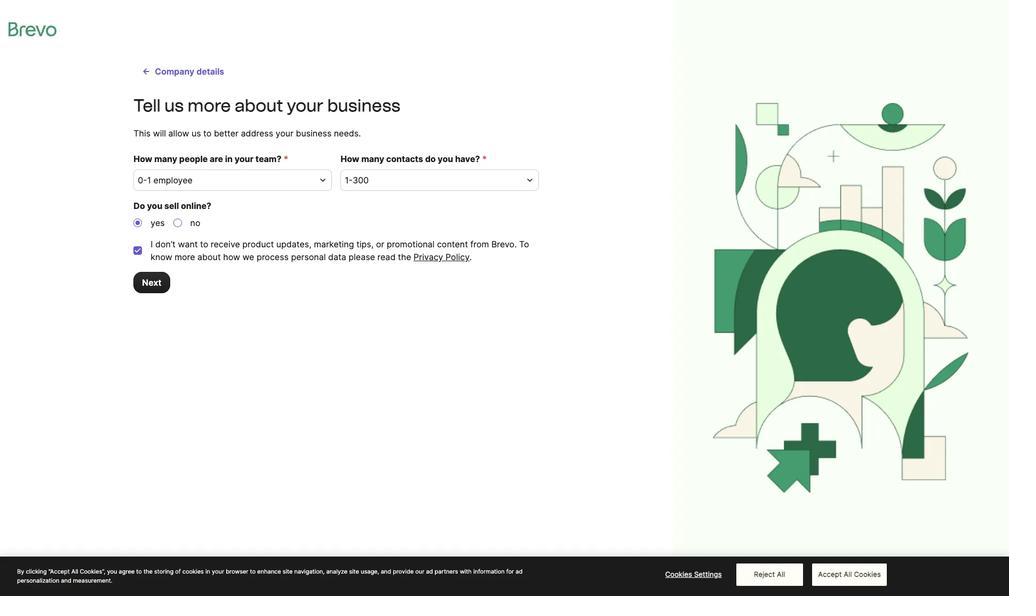 Task type: vqa. For each thing, say whether or not it's contained in the screenshot.
a on the top of page
no



Task type: describe. For each thing, give the bounding box(es) containing it.
to right the browser
[[250, 568, 256, 576]]

this will allow us to better address your business needs.
[[134, 128, 361, 139]]

storing
[[154, 568, 173, 576]]

how many people are in your team? *
[[134, 154, 288, 164]]

2 * from the left
[[482, 154, 487, 164]]

measurement.
[[73, 577, 113, 585]]

enhance
[[257, 568, 281, 576]]

analyze
[[326, 568, 347, 576]]

1-300
[[345, 175, 369, 186]]

1 horizontal spatial and
[[381, 568, 391, 576]]

cookies
[[182, 568, 204, 576]]

cookies settings
[[665, 570, 722, 579]]

1
[[147, 175, 151, 186]]

more inside "i don't want to receive product updates, marketing tips, or promotional content from brevo. to know more about how we process personal data please read the"
[[175, 252, 195, 263]]

company details button
[[134, 61, 233, 82]]

tell
[[134, 96, 161, 116]]

0 vertical spatial you
[[438, 154, 453, 164]]

information
[[473, 568, 505, 576]]

our
[[415, 568, 424, 576]]

to inside "i don't want to receive product updates, marketing tips, or promotional content from brevo. to know more about how we process personal data please read the"
[[200, 239, 208, 250]]

brevo.
[[491, 239, 517, 250]]

online?
[[181, 201, 211, 211]]

are
[[210, 154, 223, 164]]

how
[[223, 252, 240, 263]]

product
[[242, 239, 274, 250]]

usage,
[[361, 568, 379, 576]]

2 cookies from the left
[[854, 570, 881, 579]]

marketing
[[314, 239, 354, 250]]

1 vertical spatial and
[[61, 577, 71, 585]]

1-300 button
[[341, 170, 539, 191]]

all inside by clicking "accept all cookies", you agree to the storing of cookies in your browser to enhance site navigation, analyze site usage, and provide our ad partners with information for ad personalization and measurement.
[[71, 568, 78, 576]]

reject all button
[[736, 564, 803, 586]]

do
[[134, 201, 145, 211]]

reject
[[754, 570, 775, 579]]

team?
[[256, 154, 281, 164]]

1 cookies from the left
[[665, 570, 692, 579]]

300
[[353, 175, 369, 186]]

updates,
[[276, 239, 311, 250]]

to right agree
[[136, 568, 142, 576]]

clicking
[[26, 568, 47, 576]]

cookies settings button
[[660, 565, 727, 586]]

2 ad from the left
[[516, 568, 523, 576]]

i don't want to receive product updates, marketing tips, or promotional content from brevo. to know more about how we process personal data please read the
[[151, 239, 529, 263]]

accept
[[818, 570, 842, 579]]

1 site from the left
[[283, 568, 293, 576]]

1-
[[345, 175, 353, 186]]

.
[[470, 252, 472, 263]]

1 vertical spatial business
[[296, 128, 332, 139]]

0-
[[138, 175, 147, 186]]

from
[[470, 239, 489, 250]]

don't
[[155, 239, 176, 250]]

many for contacts
[[361, 154, 384, 164]]

personal
[[291, 252, 326, 263]]

read
[[377, 252, 396, 263]]

in inside by clicking "accept all cookies", you agree to the storing of cookies in your browser to enhance site navigation, analyze site usage, and provide our ad partners with information for ad personalization and measurement.
[[205, 568, 210, 576]]

cookies",
[[80, 568, 105, 576]]

i
[[151, 239, 153, 250]]

address
[[241, 128, 273, 139]]

1 vertical spatial us
[[192, 128, 201, 139]]

tips,
[[356, 239, 374, 250]]

want
[[178, 239, 198, 250]]

with
[[460, 568, 472, 576]]

process
[[257, 252, 289, 263]]

please
[[349, 252, 375, 263]]

company
[[155, 66, 194, 77]]

data
[[328, 252, 346, 263]]

1 ad from the left
[[426, 568, 433, 576]]

will
[[153, 128, 166, 139]]

by clicking "accept all cookies", you agree to the storing of cookies in your browser to enhance site navigation, analyze site usage, and provide our ad partners with information for ad personalization and measurement.
[[17, 568, 523, 585]]

yes
[[151, 218, 165, 228]]

browser
[[226, 568, 248, 576]]

the inside by clicking "accept all cookies", you agree to the storing of cookies in your browser to enhance site navigation, analyze site usage, and provide our ad partners with information for ad personalization and measurement.
[[143, 568, 153, 576]]

do you sell online?
[[134, 201, 211, 211]]

your inside by clicking "accept all cookies", you agree to the storing of cookies in your browser to enhance site navigation, analyze site usage, and provide our ad partners with information for ad personalization and measurement.
[[212, 568, 224, 576]]

better
[[214, 128, 239, 139]]

next
[[142, 277, 161, 288]]

1 * from the left
[[284, 154, 288, 164]]

no
[[190, 218, 200, 228]]

1 vertical spatial you
[[147, 201, 162, 211]]

settings
[[694, 570, 722, 579]]

the inside "i don't want to receive product updates, marketing tips, or promotional content from brevo. to know more about how we process personal data please read the"
[[398, 252, 411, 263]]

0 vertical spatial about
[[235, 96, 283, 116]]

agree
[[119, 568, 135, 576]]

by
[[17, 568, 24, 576]]

or
[[376, 239, 384, 250]]

sell
[[164, 201, 179, 211]]

needs.
[[334, 128, 361, 139]]

next button
[[134, 272, 170, 293]]

2 site from the left
[[349, 568, 359, 576]]

privacy
[[414, 252, 443, 263]]



Task type: locate. For each thing, give the bounding box(es) containing it.
0 horizontal spatial us
[[164, 96, 184, 116]]

1 vertical spatial in
[[205, 568, 210, 576]]

many up 300
[[361, 154, 384, 164]]

1 horizontal spatial in
[[225, 154, 233, 164]]

about inside "i don't want to receive product updates, marketing tips, or promotional content from brevo. to know more about how we process personal data please read the"
[[197, 252, 221, 263]]

for
[[506, 568, 514, 576]]

"accept
[[48, 568, 70, 576]]

0 horizontal spatial and
[[61, 577, 71, 585]]

0 vertical spatial business
[[327, 96, 400, 116]]

1 horizontal spatial all
[[777, 570, 785, 579]]

1 horizontal spatial cookies
[[854, 570, 881, 579]]

business left "needs."
[[296, 128, 332, 139]]

0 horizontal spatial you
[[107, 568, 117, 576]]

know
[[151, 252, 172, 263]]

all for reject all
[[777, 570, 785, 579]]

0 vertical spatial more
[[188, 96, 231, 116]]

content
[[437, 239, 468, 250]]

about up address
[[235, 96, 283, 116]]

1 horizontal spatial site
[[349, 568, 359, 576]]

how many contacts do you have? *
[[341, 154, 487, 164]]

* right have?
[[482, 154, 487, 164]]

privacy policy .
[[414, 252, 472, 263]]

0 vertical spatial in
[[225, 154, 233, 164]]

you
[[438, 154, 453, 164], [147, 201, 162, 211], [107, 568, 117, 576]]

have?
[[455, 154, 480, 164]]

employee
[[153, 175, 193, 186]]

all for accept all cookies
[[844, 570, 852, 579]]

ad right for
[[516, 568, 523, 576]]

1 horizontal spatial *
[[482, 154, 487, 164]]

site
[[283, 568, 293, 576], [349, 568, 359, 576]]

you left agree
[[107, 568, 117, 576]]

1 horizontal spatial us
[[192, 128, 201, 139]]

and down '"accept'
[[61, 577, 71, 585]]

accept all cookies button
[[812, 564, 887, 586]]

0 vertical spatial the
[[398, 252, 411, 263]]

*
[[284, 154, 288, 164], [482, 154, 487, 164]]

business up "needs."
[[327, 96, 400, 116]]

more up better
[[188, 96, 231, 116]]

2 how from the left
[[341, 154, 359, 164]]

us
[[164, 96, 184, 116], [192, 128, 201, 139]]

1 horizontal spatial how
[[341, 154, 359, 164]]

cookies right 'accept'
[[854, 570, 881, 579]]

0 horizontal spatial many
[[154, 154, 177, 164]]

how
[[134, 154, 152, 164], [341, 154, 359, 164]]

1 vertical spatial more
[[175, 252, 195, 263]]

we
[[242, 252, 254, 263]]

* right team?
[[284, 154, 288, 164]]

about down the receive
[[197, 252, 221, 263]]

policy
[[446, 252, 470, 263]]

contacts
[[386, 154, 423, 164]]

to
[[519, 239, 529, 250]]

this
[[134, 128, 151, 139]]

how up 0-
[[134, 154, 152, 164]]

allow
[[168, 128, 189, 139]]

promotional
[[387, 239, 435, 250]]

company details
[[155, 66, 224, 77]]

1 horizontal spatial you
[[147, 201, 162, 211]]

details
[[196, 66, 224, 77]]

cookies left settings in the right bottom of the page
[[665, 570, 692, 579]]

cookies
[[665, 570, 692, 579], [854, 570, 881, 579]]

1 horizontal spatial many
[[361, 154, 384, 164]]

2 horizontal spatial all
[[844, 570, 852, 579]]

how for how many contacts do you have? *
[[341, 154, 359, 164]]

all
[[71, 568, 78, 576], [777, 570, 785, 579], [844, 570, 852, 579]]

all right '"accept'
[[71, 568, 78, 576]]

1 horizontal spatial about
[[235, 96, 283, 116]]

how up 1-
[[341, 154, 359, 164]]

1 horizontal spatial ad
[[516, 568, 523, 576]]

and
[[381, 568, 391, 576], [61, 577, 71, 585]]

0 horizontal spatial ad
[[426, 568, 433, 576]]

0 horizontal spatial *
[[284, 154, 288, 164]]

ad
[[426, 568, 433, 576], [516, 568, 523, 576]]

about
[[235, 96, 283, 116], [197, 252, 221, 263]]

you right 'do'
[[438, 154, 453, 164]]

personalization
[[17, 577, 59, 585]]

2 horizontal spatial you
[[438, 154, 453, 164]]

1 how from the left
[[134, 154, 152, 164]]

0 horizontal spatial all
[[71, 568, 78, 576]]

how for how many people are in your team? *
[[134, 154, 152, 164]]

to left better
[[203, 128, 212, 139]]

0 vertical spatial us
[[164, 96, 184, 116]]

0 horizontal spatial in
[[205, 568, 210, 576]]

you inside by clicking "accept all cookies", you agree to the storing of cookies in your browser to enhance site navigation, analyze site usage, and provide our ad partners with information for ad personalization and measurement.
[[107, 568, 117, 576]]

1 horizontal spatial the
[[398, 252, 411, 263]]

0-1 employee
[[138, 175, 193, 186]]

many for people
[[154, 154, 177, 164]]

you right do
[[147, 201, 162, 211]]

all right 'accept'
[[844, 570, 852, 579]]

provide
[[393, 568, 414, 576]]

site right enhance
[[283, 568, 293, 576]]

navigation,
[[294, 568, 325, 576]]

partners
[[435, 568, 458, 576]]

more down the want
[[175, 252, 195, 263]]

0-1 employee button
[[134, 170, 332, 191]]

receive
[[211, 239, 240, 250]]

all right reject
[[777, 570, 785, 579]]

do
[[425, 154, 436, 164]]

2 vertical spatial you
[[107, 568, 117, 576]]

in right are
[[225, 154, 233, 164]]

your
[[287, 96, 323, 116], [276, 128, 293, 139], [235, 154, 254, 164], [212, 568, 224, 576]]

reject all
[[754, 570, 785, 579]]

people
[[179, 154, 208, 164]]

0 horizontal spatial how
[[134, 154, 152, 164]]

and right the usage,
[[381, 568, 391, 576]]

0 horizontal spatial cookies
[[665, 570, 692, 579]]

accept all cookies
[[818, 570, 881, 579]]

to right the want
[[200, 239, 208, 250]]

0 horizontal spatial site
[[283, 568, 293, 576]]

in right cookies
[[205, 568, 210, 576]]

site left the usage,
[[349, 568, 359, 576]]

1 many from the left
[[154, 154, 177, 164]]

us right tell
[[164, 96, 184, 116]]

tell us more about your business
[[134, 96, 400, 116]]

in
[[225, 154, 233, 164], [205, 568, 210, 576]]

of
[[175, 568, 181, 576]]

us right allow
[[192, 128, 201, 139]]

to
[[203, 128, 212, 139], [200, 239, 208, 250], [136, 568, 142, 576], [250, 568, 256, 576]]

1 vertical spatial the
[[143, 568, 153, 576]]

the
[[398, 252, 411, 263], [143, 568, 153, 576]]

0 vertical spatial and
[[381, 568, 391, 576]]

the down promotional
[[398, 252, 411, 263]]

the left storing
[[143, 568, 153, 576]]

privacy policy link
[[414, 251, 470, 264]]

many up 0-1 employee
[[154, 154, 177, 164]]

2 many from the left
[[361, 154, 384, 164]]

0 horizontal spatial the
[[143, 568, 153, 576]]

0 horizontal spatial about
[[197, 252, 221, 263]]

1 vertical spatial about
[[197, 252, 221, 263]]

ad right our
[[426, 568, 433, 576]]



